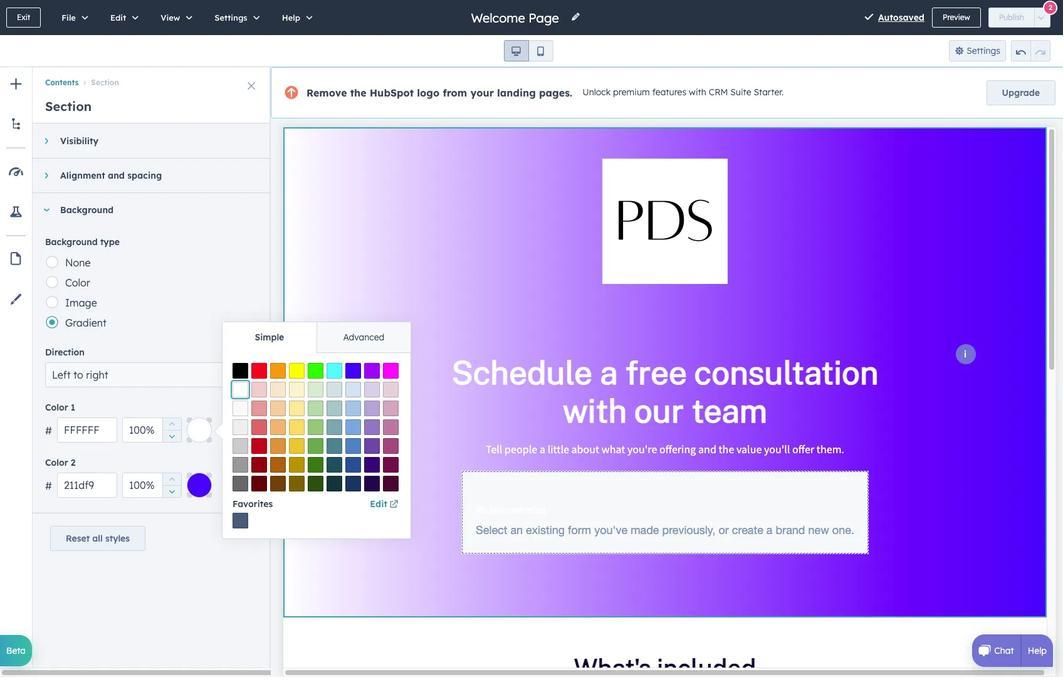 Task type: describe. For each thing, give the bounding box(es) containing it.
0 vertical spatial settings button
[[202, 0, 269, 35]]

#ffff04, 100 opacity image
[[289, 363, 305, 379]]

premium
[[613, 87, 650, 98]]

1 vertical spatial section
[[45, 98, 92, 114]]

beta button
[[0, 635, 32, 667]]

#f9cb9c, 100 opacity image
[[270, 401, 286, 416]]

gradient
[[65, 317, 107, 329]]

the
[[350, 87, 367, 99]]

exit link
[[6, 8, 41, 28]]

autosaved
[[879, 12, 925, 23]]

#666666, 100 opacity image
[[233, 476, 248, 492]]

#e06666, 100 opacity image
[[252, 420, 267, 435]]

background for background type
[[45, 236, 98, 248]]

background for background
[[60, 204, 114, 216]]

type
[[100, 236, 120, 248]]

remove the hubspot logo from your landing pages.
[[307, 87, 573, 99]]

suite
[[731, 87, 752, 98]]

#ff00ff, 100 opacity image
[[383, 363, 399, 379]]

tab list containing simple
[[223, 322, 411, 353]]

opacity input text field
[[122, 418, 182, 443]]

#cc0201, 100 opacity image
[[252, 438, 267, 454]]

advanced
[[343, 332, 385, 343]]

upgrade link
[[987, 80, 1056, 105]]

simple link
[[223, 322, 317, 353]]

# for color 1
[[45, 425, 52, 437]]

1 horizontal spatial edit
[[370, 499, 388, 510]]

image
[[65, 297, 97, 309]]

#20124d, 100 opacity image
[[364, 476, 380, 492]]

#fafafa, 100 opacity image
[[233, 401, 248, 416]]

left to right button
[[45, 363, 258, 388]]

starter.
[[754, 87, 784, 98]]

caret image for alignment and spacing
[[45, 172, 48, 179]]

#00ff03, 100 opacity image
[[308, 363, 324, 379]]

#f1c233, 100 opacity image
[[289, 438, 305, 454]]

visibility button
[[33, 124, 258, 158]]

none
[[65, 257, 91, 269]]

#cccccc, 100 opacity image
[[233, 438, 248, 454]]

#073763, 100 opacity image
[[346, 476, 361, 492]]

all
[[92, 533, 103, 544]]

#fce5cd, 100 opacity image
[[270, 382, 286, 398]]

#a2c4c9, 100 opacity image
[[327, 401, 342, 416]]

0 horizontal spatial 2
[[71, 457, 76, 469]]

opacity input text field
[[122, 473, 182, 498]]

group down the publish group
[[1012, 40, 1051, 61]]

hubspot
[[370, 87, 414, 99]]

and
[[108, 170, 125, 181]]

color 1
[[45, 402, 75, 413]]

visibility
[[60, 135, 99, 147]]

#b6d7a8, 100 opacity image
[[308, 401, 324, 416]]

close image
[[248, 82, 255, 90]]

navigation containing contents
[[33, 67, 271, 90]]

spacing
[[127, 170, 162, 181]]

#000000, 100 opacity image
[[233, 363, 248, 379]]

#8e7cc3, 100 opacity image
[[364, 420, 380, 435]]

from
[[443, 87, 467, 99]]

#d5a6bd, 100 opacity image
[[383, 401, 399, 416]]

direction
[[45, 347, 85, 358]]

help inside button
[[282, 13, 301, 23]]

color 2
[[45, 457, 76, 469]]

group up opacity input text field
[[162, 418, 181, 443]]

color for color 1
[[45, 402, 68, 413]]

#ead1dc, 100 opacity image
[[383, 382, 399, 398]]

beta
[[6, 645, 26, 657]]

1
[[71, 402, 75, 413]]

background type
[[45, 236, 120, 248]]

#37761d, 100 opacity image
[[308, 457, 324, 473]]

pages.
[[539, 87, 573, 99]]

group up landing
[[504, 40, 554, 61]]

#b4a7d6, 100 opacity image
[[364, 401, 380, 416]]

remove
[[307, 87, 347, 99]]

left
[[52, 369, 71, 381]]

color for color 2
[[45, 457, 68, 469]]

#a64d79, 100 opacity image
[[383, 438, 399, 454]]

features
[[653, 87, 687, 98]]

exit
[[17, 13, 30, 22]]

#425b76, 100 opacity image
[[233, 513, 248, 529]]

caret image
[[45, 137, 48, 145]]

group down opacity input text box
[[162, 473, 181, 498]]

# for color 2
[[45, 480, 52, 492]]



Task type: locate. For each thing, give the bounding box(es) containing it.
#
[[45, 425, 52, 437], [45, 480, 52, 492]]

right
[[86, 369, 108, 381]]

contents button
[[45, 78, 79, 87]]

caret image down caret image
[[45, 172, 48, 179]]

#9fc5e8, 100 opacity image
[[346, 401, 361, 416]]

#ff9902, 100 opacity image
[[270, 363, 286, 379]]

section
[[91, 78, 119, 87], [45, 98, 92, 114]]

#bf9002, 100 opacity image
[[289, 457, 305, 473]]

background
[[60, 204, 114, 216], [45, 236, 98, 248]]

#00ffff, 100 opacity image
[[327, 363, 342, 379]]

#c27ba0, 100 opacity image
[[383, 420, 399, 435]]

your
[[471, 87, 494, 99]]

autosaved button
[[879, 10, 925, 25]]

1 vertical spatial #
[[45, 480, 52, 492]]

#134f5c, 100 opacity image
[[327, 457, 342, 473]]

color for color
[[65, 277, 90, 289]]

#f4cccc, 100 opacity image
[[252, 382, 267, 398]]

#0c343d, 100 opacity image
[[327, 476, 342, 492]]

#f6b26b, 100 opacity image
[[270, 420, 286, 435]]

#b45f06, 100 opacity image
[[270, 457, 286, 473]]

color left 1
[[45, 402, 68, 413]]

favorites
[[233, 499, 273, 510]]

advanced link
[[317, 322, 411, 353]]

#6fa8dc, 100 opacity image
[[346, 420, 361, 435]]

#e69138, 100 opacity image
[[270, 438, 286, 454]]

edit inside button
[[110, 13, 126, 23]]

tab panel containing favorites
[[223, 353, 411, 539]]

edit link
[[370, 497, 401, 512]]

0 vertical spatial background
[[60, 204, 114, 216]]

#999999, 100 opacity image
[[233, 457, 248, 473]]

1 horizontal spatial settings button
[[949, 40, 1007, 61]]

chat
[[995, 645, 1015, 657]]

preview
[[943, 13, 971, 22]]

2 down 1
[[71, 457, 76, 469]]

#d9ead3, 100 opacity image
[[308, 382, 324, 398]]

#990100, 100 opacity image
[[252, 457, 267, 473]]

reset
[[66, 533, 90, 544]]

simple
[[255, 332, 284, 343]]

#45818e, 100 opacity image
[[327, 438, 342, 454]]

1 vertical spatial help
[[1028, 645, 1047, 657]]

2
[[1049, 3, 1053, 12], [71, 457, 76, 469]]

2 right "publish" button
[[1049, 3, 1053, 12]]

#d9d2e9, 100 opacity image
[[364, 382, 380, 398]]

tab list
[[223, 322, 411, 353]]

1 vertical spatial caret image
[[43, 209, 50, 212]]

settings
[[215, 13, 248, 23], [967, 45, 1001, 56]]

1 horizontal spatial 2
[[1049, 3, 1053, 12]]

edit button
[[97, 0, 148, 35]]

upgrade
[[1003, 87, 1041, 98]]

#ea9999, 100 opacity image
[[252, 401, 267, 416]]

#741b47, 100 opacity image
[[383, 457, 399, 473]]

color down none
[[65, 277, 90, 289]]

0 horizontal spatial settings
[[215, 13, 248, 23]]

1 vertical spatial background
[[45, 236, 98, 248]]

reset all styles
[[66, 533, 130, 544]]

1 horizontal spatial settings
[[967, 45, 1001, 56]]

None field
[[470, 9, 564, 26]]

2 vertical spatial color
[[45, 457, 68, 469]]

#0c5394, 100 opacity image
[[346, 457, 361, 473]]

1 horizontal spatial help
[[1028, 645, 1047, 657]]

1 # from the top
[[45, 425, 52, 437]]

#3d85c6, 100 opacity image
[[346, 438, 361, 454]]

unlock premium features with crm suite starter.
[[583, 87, 784, 98]]

#660000, 100 opacity image
[[252, 476, 267, 492]]

#674ea7, 100 opacity image
[[364, 438, 380, 454]]

alignment and spacing
[[60, 170, 162, 181]]

reset all styles button
[[50, 526, 146, 551]]

#eeeeee, 100 opacity image
[[233, 420, 248, 435]]

#ffd966, 100 opacity image
[[289, 420, 305, 435]]

#ffe599, 100 opacity image
[[289, 401, 305, 416]]

caret image up background type
[[43, 209, 50, 212]]

1 vertical spatial 2
[[71, 457, 76, 469]]

publish
[[1000, 13, 1025, 22]]

0 vertical spatial 2
[[1049, 3, 1053, 12]]

#d0e0e3, 100 opacity image
[[327, 382, 342, 398]]

#0600ff, 100 opacity image
[[346, 363, 361, 379]]

#274e13, 100 opacity image
[[308, 476, 324, 492]]

file
[[62, 13, 76, 23]]

caret image
[[45, 172, 48, 179], [43, 209, 50, 212]]

section down the contents
[[45, 98, 92, 114]]

with
[[689, 87, 707, 98]]

view
[[161, 13, 180, 23]]

contents
[[45, 78, 79, 87]]

caret image for background
[[43, 209, 50, 212]]

#fff2cc, 100 opacity image
[[289, 382, 305, 398]]

1 vertical spatial edit
[[370, 499, 388, 510]]

settings down preview 'button'
[[967, 45, 1001, 56]]

0 vertical spatial section
[[91, 78, 119, 87]]

styles
[[105, 533, 130, 544]]

help
[[282, 13, 301, 23], [1028, 645, 1047, 657]]

to
[[74, 369, 83, 381]]

section inside navigation
[[91, 78, 119, 87]]

#ff0201, 100 opacity image
[[252, 363, 267, 379]]

0 vertical spatial settings
[[215, 13, 248, 23]]

publish button
[[989, 8, 1036, 28]]

0 horizontal spatial help
[[282, 13, 301, 23]]

0 vertical spatial color
[[65, 277, 90, 289]]

0 vertical spatial #
[[45, 425, 52, 437]]

left to right
[[52, 369, 108, 381]]

edit
[[110, 13, 126, 23], [370, 499, 388, 510]]

1 vertical spatial settings button
[[949, 40, 1007, 61]]

#69a84f, 100 opacity image
[[308, 438, 324, 454]]

group
[[504, 40, 554, 61], [1012, 40, 1051, 61], [162, 418, 181, 443], [162, 473, 181, 498]]

file button
[[48, 0, 97, 35]]

#783f04, 100 opacity image
[[270, 476, 286, 492]]

logo
[[417, 87, 440, 99]]

edit right the file "button"
[[110, 13, 126, 23]]

#351c75, 100 opacity image
[[364, 457, 380, 473]]

color down the "color 1"
[[45, 457, 68, 469]]

0 vertical spatial caret image
[[45, 172, 48, 179]]

0 vertical spatial help
[[282, 13, 301, 23]]

unlock
[[583, 87, 611, 98]]

0 vertical spatial edit
[[110, 13, 126, 23]]

None text field
[[57, 418, 117, 443], [57, 473, 117, 498], [57, 418, 117, 443], [57, 473, 117, 498]]

caret image inside alignment and spacing dropdown button
[[45, 172, 48, 179]]

preview button
[[933, 8, 981, 28]]

0 horizontal spatial settings button
[[202, 0, 269, 35]]

section right the contents
[[91, 78, 119, 87]]

background up none
[[45, 236, 98, 248]]

alignment and spacing button
[[33, 159, 258, 193]]

#93c47d, 100 opacity image
[[308, 420, 324, 435]]

landing
[[497, 87, 536, 99]]

settings right view button
[[215, 13, 248, 23]]

alignment
[[60, 170, 105, 181]]

#4c1130, 100 opacity image
[[383, 476, 399, 492]]

#cfe2f3, 100 opacity image
[[346, 382, 361, 398]]

0 horizontal spatial edit
[[110, 13, 126, 23]]

caret image inside background dropdown button
[[43, 209, 50, 212]]

color
[[65, 277, 90, 289], [45, 402, 68, 413], [45, 457, 68, 469]]

background button
[[33, 193, 258, 227]]

tab panel
[[223, 353, 411, 539]]

#ffffff, 100 opacity image
[[233, 382, 248, 398]]

# down the "color 1"
[[45, 425, 52, 437]]

crm
[[709, 87, 728, 98]]

#7f6001, 100 opacity image
[[289, 476, 305, 492]]

edit down #20124d, 100 opacity image
[[370, 499, 388, 510]]

settings button
[[202, 0, 269, 35], [949, 40, 1007, 61]]

publish group
[[989, 8, 1051, 28]]

1 vertical spatial color
[[45, 402, 68, 413]]

2 # from the top
[[45, 480, 52, 492]]

background up background type
[[60, 204, 114, 216]]

1 vertical spatial settings
[[967, 45, 1001, 56]]

link opens in a new window image
[[390, 501, 399, 510], [390, 501, 399, 510]]

section button
[[79, 78, 119, 87]]

background inside dropdown button
[[60, 204, 114, 216]]

#9a00ff, 100 opacity image
[[364, 363, 380, 379]]

navigation
[[33, 67, 271, 90]]

view button
[[148, 0, 202, 35]]

# down "color 2"
[[45, 480, 52, 492]]

help button
[[269, 0, 322, 35]]

#76a5af, 100 opacity image
[[327, 420, 342, 435]]



Task type: vqa. For each thing, say whether or not it's contained in the screenshot.
bottommost 2
yes



